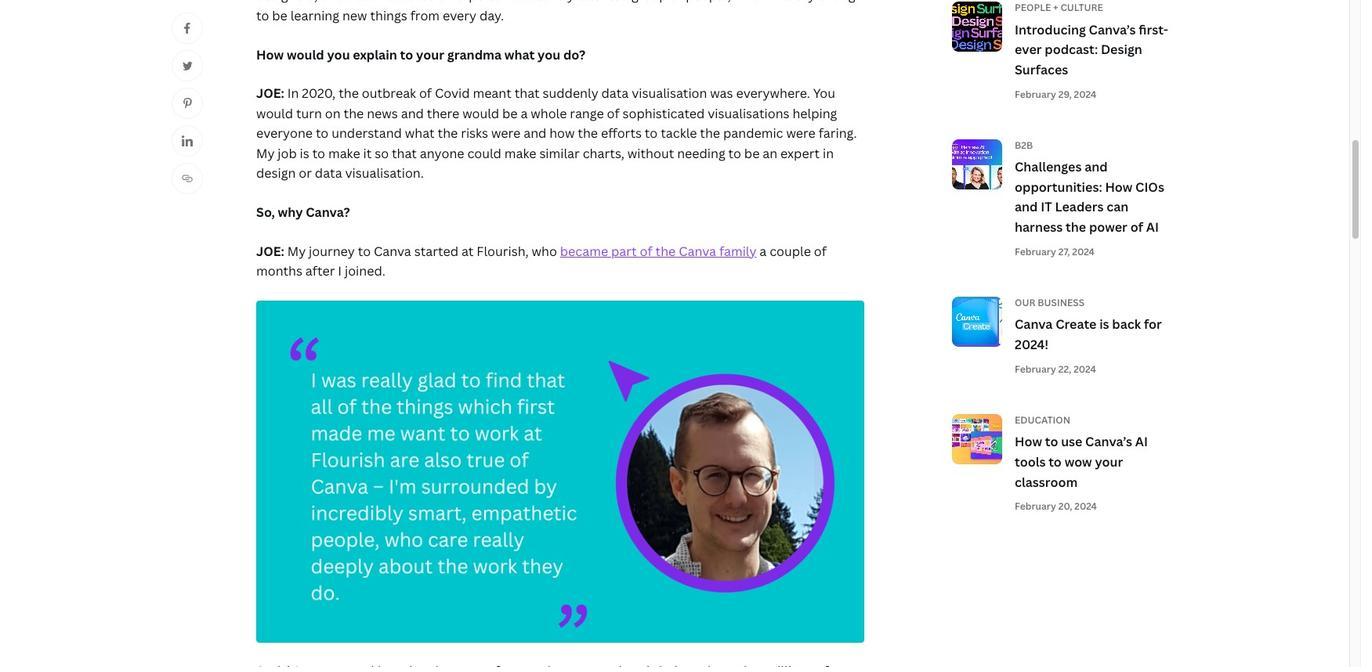 Task type: describe. For each thing, give the bounding box(es) containing it.
became part of the canva family link
[[560, 243, 757, 260]]

1 vertical spatial my
[[287, 243, 306, 260]]

business
[[1038, 296, 1085, 309]]

do?
[[563, 46, 585, 63]]

ai inside b2b challenges and opportunities: how cios and it leaders can harness the power of ai
[[1146, 219, 1159, 236]]

explain
[[353, 46, 397, 63]]

how would you explain to your grandma what you do?
[[256, 46, 585, 63]]

february 22, 2024
[[1015, 363, 1096, 376]]

canva?
[[306, 204, 350, 221]]

black background with words design surfaces repeated in bright colours image
[[952, 2, 1002, 52]]

b2b challenges and opportunities: how cios and it leaders can harness the power of ai
[[1015, 138, 1164, 236]]

is inside our business canva create is back for 2024!
[[1099, 316, 1109, 333]]

journey
[[309, 243, 355, 260]]

tackle
[[661, 125, 697, 142]]

canva's for design
[[1089, 21, 1136, 38]]

needing
[[677, 145, 725, 162]]

visualisation
[[632, 85, 707, 102]]

it
[[1041, 199, 1052, 216]]

after
[[305, 263, 335, 280]]

similar
[[539, 145, 580, 162]]

job
[[278, 145, 297, 162]]

at
[[462, 243, 474, 260]]

ever
[[1015, 41, 1042, 58]]

understand
[[332, 125, 402, 142]]

could
[[467, 145, 501, 162]]

whole
[[531, 105, 567, 122]]

turn
[[296, 105, 322, 122]]

who
[[532, 243, 557, 260]]

1 vertical spatial be
[[744, 145, 760, 162]]

of right the part
[[640, 243, 652, 260]]

couple
[[770, 243, 811, 260]]

there
[[427, 105, 459, 122]]

faring.
[[819, 125, 857, 142]]

leaders
[[1055, 199, 1104, 216]]

joe turner canva software engineer uk-based image
[[256, 301, 864, 643]]

1 were from the left
[[491, 125, 521, 142]]

joined.
[[345, 263, 385, 280]]

first-
[[1139, 21, 1168, 38]]

to down 'pandemic'
[[728, 145, 741, 162]]

design
[[1101, 41, 1142, 58]]

a couple of months after i joined.
[[256, 243, 827, 280]]

the right on
[[344, 105, 364, 122]]

opportunities:
[[1015, 179, 1102, 196]]

flourish,
[[477, 243, 529, 260]]

education
[[1015, 414, 1070, 427]]

education how to use canva's ai tools to wow your classroom
[[1015, 414, 1148, 491]]

expert
[[780, 145, 820, 162]]

22,
[[1058, 363, 1071, 376]]

design
[[256, 165, 296, 182]]

i
[[338, 263, 342, 280]]

1 you from the left
[[327, 46, 350, 63]]

joe: for joe: my journey to canva started at flourish, who became part of the canva family
[[256, 243, 284, 260]]

0 horizontal spatial how
[[256, 46, 284, 63]]

the up needing
[[700, 125, 720, 142]]

0 vertical spatial what
[[504, 46, 535, 63]]

2024!
[[1015, 336, 1049, 353]]

range
[[570, 105, 604, 122]]

months
[[256, 263, 302, 280]]

outbreak
[[362, 85, 416, 102]]

b2b
[[1015, 138, 1033, 152]]

the down there
[[438, 125, 458, 142]]

use
[[1061, 434, 1082, 451]]

2 you from the left
[[538, 46, 561, 63]]

february for canva create is back for 2024!
[[1015, 363, 1056, 376]]

our business canva create is back for 2024!
[[1015, 296, 1162, 353]]

29,
[[1058, 87, 1072, 101]]

to down on
[[316, 125, 329, 142]]

everywhere.
[[736, 85, 810, 102]]

create
[[1056, 316, 1097, 333]]

to up without
[[645, 125, 658, 142]]

and up opportunities:
[[1085, 159, 1108, 176]]

february 29, 2024
[[1015, 87, 1096, 101]]

0 vertical spatial your
[[416, 46, 444, 63]]

surfaces
[[1015, 61, 1068, 78]]

a inside a couple of months after i joined.
[[760, 243, 767, 260]]

ai inside education how to use canva's ai tools to wow your classroom
[[1135, 434, 1148, 451]]

of up efforts
[[607, 105, 620, 122]]

wow
[[1065, 454, 1092, 471]]

everyone
[[256, 125, 313, 142]]

in 2020, the outbreak of covid meant that suddenly data visualisation was everywhere. you would turn on the news and there would be a whole range of sophisticated visualisations helping everyone to understand what the risks were and how the efforts to tackle the pandemic were faring. my job is to make it so that anyone could make similar charts, without needing to be an expert in design or data visualisation.
[[256, 85, 857, 182]]

to up joined.
[[358, 243, 371, 260]]

our
[[1015, 296, 1035, 309]]

the inside b2b challenges and opportunities: how cios and it leaders can harness the power of ai
[[1066, 219, 1086, 236]]

people + culture introducing canva's first- ever podcast: design surfaces
[[1015, 1, 1168, 78]]

an
[[763, 145, 777, 162]]

sophisticated
[[623, 105, 705, 122]]

was
[[710, 85, 733, 102]]

visualisations
[[708, 105, 790, 122]]

february for challenges and opportunities: how cios and it leaders can harness the power of ai
[[1015, 245, 1056, 258]]

grandma
[[447, 46, 502, 63]]

introducing
[[1015, 21, 1086, 38]]

blue background with two smiling faces and the text canva create image
[[952, 297, 1002, 347]]

2020,
[[302, 85, 336, 102]]

1 horizontal spatial canva
[[679, 243, 716, 260]]

can
[[1107, 199, 1129, 216]]

joe: for joe:
[[256, 85, 284, 102]]

would up everyone
[[256, 105, 293, 122]]

canva inside our business canva create is back for 2024!
[[1015, 316, 1053, 333]]

visualisation.
[[345, 165, 424, 182]]

helping
[[793, 105, 837, 122]]

to up classroom
[[1049, 454, 1062, 471]]

became
[[560, 243, 608, 260]]



Task type: locate. For each thing, give the bounding box(es) containing it.
joe: left in
[[256, 85, 284, 102]]

february down harness at the right top of page
[[1015, 245, 1056, 258]]

you
[[813, 85, 835, 102]]

0 vertical spatial ai
[[1146, 219, 1159, 236]]

2024 for podcast:
[[1074, 87, 1096, 101]]

1 joe: from the top
[[256, 85, 284, 102]]

2024 right 27,
[[1072, 245, 1095, 258]]

my left job
[[256, 145, 275, 162]]

1 horizontal spatial is
[[1099, 316, 1109, 333]]

how
[[256, 46, 284, 63], [1105, 179, 1133, 196], [1015, 434, 1042, 451]]

0 vertical spatial data
[[601, 85, 629, 102]]

0 horizontal spatial you
[[327, 46, 350, 63]]

1 horizontal spatial how
[[1015, 434, 1042, 451]]

20,
[[1058, 500, 1072, 513]]

so
[[375, 145, 389, 162]]

2 were from the left
[[786, 125, 816, 142]]

2024 right 22,
[[1074, 363, 1096, 376]]

without
[[627, 145, 674, 162]]

were up could
[[491, 125, 521, 142]]

27,
[[1058, 245, 1070, 258]]

the down range
[[578, 125, 598, 142]]

february 20, 2024
[[1015, 500, 1097, 513]]

1 horizontal spatial be
[[744, 145, 760, 162]]

0 vertical spatial canva's
[[1089, 21, 1136, 38]]

of up there
[[419, 85, 432, 102]]

your left grandma on the left of page
[[416, 46, 444, 63]]

of right power
[[1131, 219, 1143, 236]]

0 horizontal spatial data
[[315, 165, 342, 182]]

data
[[601, 85, 629, 102], [315, 165, 342, 182]]

is left back
[[1099, 316, 1109, 333]]

what up the anyone
[[405, 125, 435, 142]]

data right or
[[315, 165, 342, 182]]

were
[[491, 125, 521, 142], [786, 125, 816, 142]]

february for how to use canva's ai tools to wow your classroom
[[1015, 500, 1056, 513]]

be down meant
[[502, 105, 518, 122]]

canva's inside people + culture introducing canva's first- ever podcast: design surfaces
[[1089, 21, 1136, 38]]

pandemic
[[723, 125, 783, 142]]

canva's inside education how to use canva's ai tools to wow your classroom
[[1085, 434, 1132, 451]]

1 horizontal spatial what
[[504, 46, 535, 63]]

so,
[[256, 204, 275, 221]]

culture
[[1060, 1, 1103, 14]]

0 vertical spatial a
[[521, 105, 528, 122]]

would
[[287, 46, 324, 63], [256, 105, 293, 122], [462, 105, 499, 122]]

of
[[419, 85, 432, 102], [607, 105, 620, 122], [1131, 219, 1143, 236], [640, 243, 652, 260], [814, 243, 827, 260]]

1 vertical spatial ai
[[1135, 434, 1148, 451]]

0 horizontal spatial make
[[328, 145, 360, 162]]

suddenly
[[543, 85, 598, 102]]

how inside b2b challenges and opportunities: how cios and it leaders can harness the power of ai
[[1105, 179, 1133, 196]]

1 horizontal spatial make
[[504, 145, 536, 162]]

is
[[300, 145, 309, 162], [1099, 316, 1109, 333]]

1 february from the top
[[1015, 87, 1056, 101]]

that
[[515, 85, 540, 102], [392, 145, 417, 162]]

1 vertical spatial your
[[1095, 454, 1123, 471]]

a
[[521, 105, 528, 122], [760, 243, 767, 260]]

anyone
[[420, 145, 464, 162]]

so, why canva?
[[256, 204, 350, 221]]

covid
[[435, 85, 470, 102]]

canva's up the wow
[[1085, 434, 1132, 451]]

would up in
[[287, 46, 324, 63]]

2024 for 2024!
[[1074, 363, 1096, 376]]

you left explain
[[327, 46, 350, 63]]

family
[[719, 243, 757, 260]]

a right family
[[760, 243, 767, 260]]

canva's up design
[[1089, 21, 1136, 38]]

0 vertical spatial how
[[256, 46, 284, 63]]

in
[[823, 145, 834, 162]]

that up whole
[[515, 85, 540, 102]]

2024 right 29,
[[1074, 87, 1096, 101]]

to right explain
[[400, 46, 413, 63]]

and left it
[[1015, 199, 1038, 216]]

on
[[325, 105, 341, 122]]

classroom
[[1015, 474, 1078, 491]]

is right job
[[300, 145, 309, 162]]

0 horizontal spatial were
[[491, 125, 521, 142]]

part
[[611, 243, 637, 260]]

0 horizontal spatial your
[[416, 46, 444, 63]]

+
[[1053, 1, 1058, 14]]

1 vertical spatial a
[[760, 243, 767, 260]]

my
[[256, 145, 275, 162], [287, 243, 306, 260]]

were up expert
[[786, 125, 816, 142]]

your inside education how to use canva's ai tools to wow your classroom
[[1095, 454, 1123, 471]]

how inside education how to use canva's ai tools to wow your classroom
[[1015, 434, 1042, 451]]

and
[[401, 105, 424, 122], [524, 125, 546, 142], [1085, 159, 1108, 176], [1015, 199, 1038, 216]]

1 horizontal spatial a
[[760, 243, 767, 260]]

0 vertical spatial joe:
[[256, 85, 284, 102]]

february down surfaces
[[1015, 87, 1056, 101]]

2 horizontal spatial canva
[[1015, 316, 1053, 333]]

and down whole
[[524, 125, 546, 142]]

0 vertical spatial be
[[502, 105, 518, 122]]

make
[[328, 145, 360, 162], [504, 145, 536, 162]]

a inside in 2020, the outbreak of covid meant that suddenly data visualisation was everywhere. you would turn on the news and there would be a whole range of sophisticated visualisations helping everyone to understand what the risks were and how the efforts to tackle the pandemic were faring. my job is to make it so that anyone could make similar charts, without needing to be an expert in design or data visualisation.
[[521, 105, 528, 122]]

why
[[278, 204, 303, 221]]

1 vertical spatial canva's
[[1085, 434, 1132, 451]]

news
[[367, 105, 398, 122]]

1 vertical spatial data
[[315, 165, 342, 182]]

canva up 2024!
[[1015, 316, 1053, 333]]

cios
[[1136, 179, 1164, 196]]

february 27, 2024
[[1015, 245, 1095, 258]]

make right could
[[504, 145, 536, 162]]

how
[[549, 125, 575, 142]]

and right news
[[401, 105, 424, 122]]

a left whole
[[521, 105, 528, 122]]

february for introducing canva's first- ever podcast: design surfaces
[[1015, 87, 1056, 101]]

meant
[[473, 85, 512, 102]]

joe: my journey to canva started at flourish, who became part of the canva family
[[256, 243, 757, 260]]

people
[[1015, 1, 1051, 14]]

ai down cios
[[1146, 219, 1159, 236]]

you
[[327, 46, 350, 63], [538, 46, 561, 63]]

is inside in 2020, the outbreak of covid meant that suddenly data visualisation was everywhere. you would turn on the news and there would be a whole range of sophisticated visualisations helping everyone to understand what the risks were and how the efforts to tackle the pandemic were faring. my job is to make it so that anyone could make similar charts, without needing to be an expert in design or data visualisation.
[[300, 145, 309, 162]]

0 vertical spatial that
[[515, 85, 540, 102]]

2024 for it
[[1072, 245, 1095, 258]]

0 horizontal spatial what
[[405, 125, 435, 142]]

risks
[[461, 125, 488, 142]]

joe: up months
[[256, 243, 284, 260]]

february
[[1015, 87, 1056, 101], [1015, 245, 1056, 258], [1015, 363, 1056, 376], [1015, 500, 1056, 513]]

4 february from the top
[[1015, 500, 1056, 513]]

2 joe: from the top
[[256, 243, 284, 260]]

image of tim sheedy from ecostysm, natalie piucco from google australia and robert kawalsky from canva, joining together for a canva cio webinar about harnessing ai to maximize innovation and minimize app sprawl. image
[[952, 139, 1002, 189]]

1 horizontal spatial that
[[515, 85, 540, 102]]

your right the wow
[[1095, 454, 1123, 471]]

it
[[363, 145, 372, 162]]

canva's
[[1089, 21, 1136, 38], [1085, 434, 1132, 451]]

1 horizontal spatial were
[[786, 125, 816, 142]]

challenges
[[1015, 159, 1082, 176]]

my inside in 2020, the outbreak of covid meant that suddenly data visualisation was everywhere. you would turn on the news and there would be a whole range of sophisticated visualisations helping everyone to understand what the risks were and how the efforts to tackle the pandemic were faring. my job is to make it so that anyone could make similar charts, without needing to be an expert in design or data visualisation.
[[256, 145, 275, 162]]

february down classroom
[[1015, 500, 1056, 513]]

canva up joined.
[[374, 243, 411, 260]]

harness
[[1015, 219, 1063, 236]]

1 horizontal spatial data
[[601, 85, 629, 102]]

started
[[414, 243, 458, 260]]

1 vertical spatial is
[[1099, 316, 1109, 333]]

podcast:
[[1045, 41, 1098, 58]]

ai right use
[[1135, 434, 1148, 451]]

for
[[1144, 316, 1162, 333]]

0 horizontal spatial a
[[521, 105, 528, 122]]

to left use
[[1045, 434, 1058, 451]]

february down 2024!
[[1015, 363, 1056, 376]]

make left "it"
[[328, 145, 360, 162]]

0 horizontal spatial my
[[256, 145, 275, 162]]

charts,
[[583, 145, 624, 162]]

1 horizontal spatial my
[[287, 243, 306, 260]]

in
[[287, 85, 299, 102]]

2 make from the left
[[504, 145, 536, 162]]

you left do?
[[538, 46, 561, 63]]

ai
[[1146, 219, 1159, 236], [1135, 434, 1148, 451]]

be
[[502, 105, 518, 122], [744, 145, 760, 162]]

data up range
[[601, 85, 629, 102]]

your
[[416, 46, 444, 63], [1095, 454, 1123, 471]]

canva
[[374, 243, 411, 260], [679, 243, 716, 260], [1015, 316, 1053, 333]]

1 make from the left
[[328, 145, 360, 162]]

2024 for to
[[1074, 500, 1097, 513]]

of inside b2b challenges and opportunities: how cios and it leaders can harness the power of ai
[[1131, 219, 1143, 236]]

what
[[504, 46, 535, 63], [405, 125, 435, 142]]

to
[[400, 46, 413, 63], [316, 125, 329, 142], [645, 125, 658, 142], [312, 145, 325, 162], [728, 145, 741, 162], [358, 243, 371, 260], [1045, 434, 1058, 451], [1049, 454, 1062, 471]]

be left an
[[744, 145, 760, 162]]

would up the risks in the top of the page
[[462, 105, 499, 122]]

2024 right "20,"
[[1074, 500, 1097, 513]]

0 vertical spatial is
[[300, 145, 309, 162]]

of right couple
[[814, 243, 827, 260]]

canva left family
[[679, 243, 716, 260]]

0 horizontal spatial that
[[392, 145, 417, 162]]

back
[[1112, 316, 1141, 333]]

1 vertical spatial that
[[392, 145, 417, 162]]

2 february from the top
[[1015, 245, 1056, 258]]

to right job
[[312, 145, 325, 162]]

0 horizontal spatial canva
[[374, 243, 411, 260]]

0 horizontal spatial be
[[502, 105, 518, 122]]

that right so
[[392, 145, 417, 162]]

1 vertical spatial how
[[1105, 179, 1133, 196]]

of inside a couple of months after i joined.
[[814, 243, 827, 260]]

the up on
[[339, 85, 359, 102]]

the
[[339, 85, 359, 102], [344, 105, 364, 122], [438, 125, 458, 142], [578, 125, 598, 142], [700, 125, 720, 142], [1066, 219, 1086, 236], [656, 243, 676, 260]]

1 vertical spatial joe:
[[256, 243, 284, 260]]

the right the part
[[656, 243, 676, 260]]

my up months
[[287, 243, 306, 260]]

what inside in 2020, the outbreak of covid meant that suddenly data visualisation was everywhere. you would turn on the news and there would be a whole range of sophisticated visualisations helping everyone to understand what the risks were and how the efforts to tackle the pandemic were faring. my job is to make it so that anyone could make similar charts, without needing to be an expert in design or data visualisation.
[[405, 125, 435, 142]]

2 vertical spatial how
[[1015, 434, 1042, 451]]

1 vertical spatial what
[[405, 125, 435, 142]]

2 horizontal spatial how
[[1105, 179, 1133, 196]]

1 horizontal spatial you
[[538, 46, 561, 63]]

1 horizontal spatial your
[[1095, 454, 1123, 471]]

what right grandma on the left of page
[[504, 46, 535, 63]]

canva's for wow
[[1085, 434, 1132, 451]]

or
[[299, 165, 312, 182]]

the down leaders on the top of page
[[1066, 219, 1086, 236]]

3 february from the top
[[1015, 363, 1056, 376]]

0 vertical spatial my
[[256, 145, 275, 162]]

tools
[[1015, 454, 1046, 471]]

power
[[1089, 219, 1128, 236]]

0 horizontal spatial is
[[300, 145, 309, 162]]



Task type: vqa. For each thing, say whether or not it's contained in the screenshot.
the bottommost the use
no



